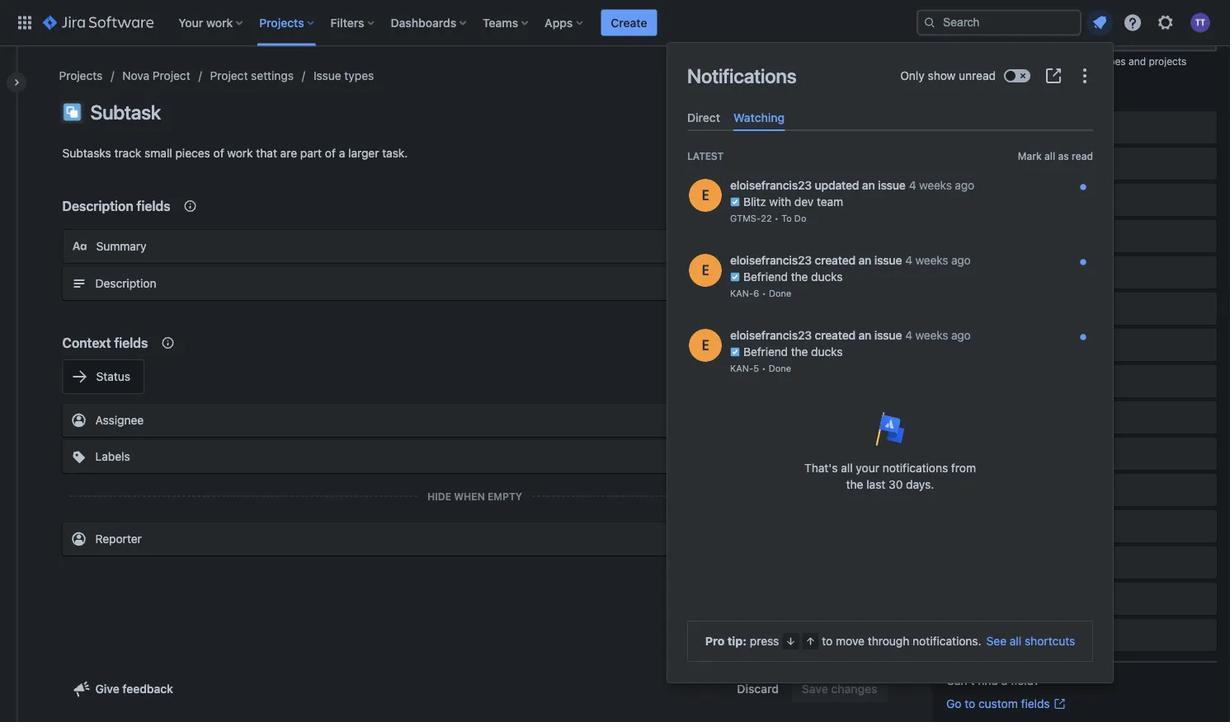 Task type: describe. For each thing, give the bounding box(es) containing it.
go to custom fields link
[[947, 697, 1067, 713]]

fields up unread
[[993, 56, 1019, 68]]

latest
[[687, 150, 724, 162]]

last
[[867, 478, 886, 492]]

status
[[96, 370, 130, 384]]

read
[[1072, 150, 1094, 162]]

settings image
[[1156, 13, 1176, 33]]

help image
[[1123, 13, 1143, 33]]

mark all as read
[[1018, 150, 1094, 162]]

give feedback button
[[62, 677, 183, 703]]

apps
[[545, 16, 573, 29]]

issue type icon image
[[62, 102, 82, 122]]

hide when empty
[[427, 491, 522, 503]]

fields for description fields
[[137, 198, 171, 214]]

open field configuration image
[[861, 274, 881, 294]]

only show unread
[[901, 69, 996, 83]]

discard button
[[727, 677, 789, 703]]

more information about the context fields image for context fields
[[158, 333, 178, 353]]

start
[[1016, 157, 1041, 171]]

go to custom fields
[[947, 698, 1050, 711]]

pro
[[705, 635, 725, 649]]

projects link
[[59, 66, 103, 86]]

context fields
[[62, 335, 148, 351]]

projects for projects link
[[59, 69, 103, 83]]

more information about the suggested fields image
[[1039, 85, 1058, 105]]

atlas project status button
[[947, 257, 1217, 290]]

hide
[[427, 491, 451, 503]]

project
[[1009, 266, 1047, 280]]

notifications dialog
[[668, 43, 1113, 683]]

project settings link
[[210, 66, 294, 86]]

summary
[[96, 240, 147, 253]]

this link will be opened in a new tab image
[[1054, 698, 1067, 711]]

give feedback
[[95, 683, 173, 697]]

primary element
[[10, 0, 917, 46]]

search image
[[924, 16, 937, 29]]

suggested
[[947, 89, 999, 101]]

1 vertical spatial work
[[227, 146, 253, 160]]

actual start button
[[947, 148, 1217, 181]]

actual for actual end
[[980, 121, 1013, 135]]

labels button
[[62, 441, 888, 474]]

all for mark
[[1045, 150, 1056, 162]]

nova
[[122, 69, 149, 83]]

that
[[256, 146, 277, 160]]

pro tip: press
[[705, 635, 779, 649]]

that's all your notifications from the last 30 days.
[[805, 462, 976, 492]]

to move through notifications.
[[822, 635, 982, 649]]

direct
[[687, 111, 721, 124]]

context
[[62, 335, 111, 351]]

tip:
[[728, 635, 747, 649]]

are
[[280, 146, 297, 160]]

assignee button
[[62, 404, 888, 437]]

more information about the context fields image for description fields
[[180, 196, 200, 216]]

arrow up image
[[804, 635, 817, 649]]

dashboards button
[[386, 9, 473, 36]]

field?
[[1011, 675, 1040, 688]]

project settings
[[210, 69, 294, 83]]

empty
[[488, 491, 522, 503]]

create button
[[601, 9, 657, 36]]

issue types
[[314, 69, 374, 83]]

issue
[[1073, 56, 1098, 68]]

unread
[[959, 69, 996, 83]]

reporter button
[[62, 523, 888, 556]]

1 vertical spatial a
[[1002, 675, 1008, 688]]

and
[[1129, 56, 1146, 68]]

notifications
[[687, 64, 797, 87]]

see
[[987, 635, 1007, 649]]

tab list inside notifications dialog
[[681, 104, 1100, 131]]

subtasks track small pieces of work that are part of a larger task.
[[62, 146, 408, 160]]

all for see
[[1010, 635, 1022, 649]]

actual end button
[[947, 111, 1217, 144]]

description fields
[[62, 198, 171, 214]]

shortcuts
[[1025, 635, 1076, 649]]

eloisefrancis23 image
[[689, 329, 722, 362]]

team button
[[947, 620, 1217, 653]]

fields for suggested fields
[[1002, 89, 1029, 101]]

fields for context fields
[[114, 335, 148, 351]]

suggested fields
[[947, 89, 1029, 101]]

when
[[454, 491, 485, 503]]

subtask
[[90, 101, 161, 124]]

arrow down image
[[784, 635, 798, 649]]

discard
[[737, 683, 779, 697]]

part
[[300, 146, 322, 160]]

open field configuration image for assignee
[[861, 411, 881, 431]]

nova project link
[[122, 66, 190, 86]]



Task type: vqa. For each thing, say whether or not it's contained in the screenshot.
the top "from"
yes



Task type: locate. For each thing, give the bounding box(es) containing it.
fields up summary
[[137, 198, 171, 214]]

description inside button
[[95, 277, 156, 291]]

open field configuration image
[[861, 411, 881, 431], [861, 447, 881, 467]]

1 actual from the top
[[980, 121, 1013, 135]]

eloisefrancis23 image up eloisefrancis23 icon
[[689, 254, 722, 287]]

all inside button
[[1010, 635, 1022, 649]]

teams
[[483, 16, 518, 29]]

more information about the context fields image down the pieces
[[180, 196, 200, 216]]

can't find a field?
[[947, 675, 1040, 688]]

open field configuration image up 'your'
[[861, 411, 881, 431]]

a
[[339, 146, 345, 160], [1002, 675, 1008, 688]]

1 horizontal spatial a
[[1002, 675, 1008, 688]]

work right your
[[206, 16, 233, 29]]

your
[[856, 462, 880, 476]]

a right find
[[1002, 675, 1008, 688]]

all
[[1045, 150, 1056, 162], [841, 462, 853, 476], [1010, 635, 1022, 649]]

your work button
[[174, 9, 249, 36]]

appswitcher icon image
[[15, 13, 35, 33]]

0 horizontal spatial project
[[153, 69, 190, 83]]

1 horizontal spatial project
[[210, 69, 248, 83]]

1 open field configuration image from the top
[[861, 411, 881, 431]]

0 vertical spatial projects
[[259, 16, 304, 29]]

sidebar navigation image
[[0, 66, 36, 99]]

2 horizontal spatial all
[[1045, 150, 1056, 162]]

projects up issue type icon at the top left of the page
[[59, 69, 103, 83]]

0 vertical spatial open field configuration image
[[861, 411, 881, 431]]

banner
[[0, 0, 1231, 46]]

1 horizontal spatial types
[[1100, 56, 1126, 68]]

1 horizontal spatial of
[[325, 146, 336, 160]]

notifications
[[883, 462, 948, 476]]

actual for actual start
[[980, 157, 1013, 171]]

open field configuration image inside labels button
[[861, 447, 881, 467]]

days.
[[906, 478, 935, 492]]

dashboards
[[391, 16, 457, 29]]

the
[[846, 478, 864, 492]]

more information about the context fields image
[[180, 196, 200, 216], [158, 333, 178, 353]]

your
[[178, 16, 203, 29]]

tab list
[[681, 104, 1100, 131]]

atlas project status
[[980, 266, 1083, 280]]

1 vertical spatial from
[[952, 462, 976, 476]]

0 vertical spatial all
[[1045, 150, 1056, 162]]

30 up unread
[[978, 56, 990, 68]]

press
[[750, 635, 779, 649]]

1 horizontal spatial more information about the context fields image
[[180, 196, 200, 216]]

1 vertical spatial 30
[[889, 478, 903, 492]]

edit workflow
[[745, 105, 818, 119]]

required
[[802, 242, 850, 253]]

1 vertical spatial all
[[841, 462, 853, 476]]

actual left start
[[980, 157, 1013, 171]]

0 horizontal spatial more information about the context fields image
[[158, 333, 178, 353]]

actual left 'end'
[[980, 121, 1013, 135]]

subtasks
[[62, 146, 111, 160]]

projects up settings
[[259, 16, 304, 29]]

eloisefrancis23 image
[[689, 179, 722, 212], [689, 254, 722, 287]]

actual
[[980, 121, 1013, 135], [980, 157, 1013, 171]]

1 project from the left
[[153, 69, 190, 83]]

1 horizontal spatial all
[[1010, 635, 1022, 649]]

show
[[928, 69, 956, 83]]

mark
[[1018, 150, 1042, 162]]

from
[[1021, 56, 1043, 68], [952, 462, 976, 476]]

to right arrow up icon
[[822, 635, 833, 649]]

only
[[901, 69, 925, 83]]

edit workflow button
[[718, 99, 828, 125]]

2 project from the left
[[210, 69, 248, 83]]

1 vertical spatial actual
[[980, 157, 1013, 171]]

actual start
[[980, 157, 1041, 171]]

teams button
[[478, 9, 535, 36]]

tab list containing direct
[[681, 104, 1100, 131]]

30 right last
[[889, 478, 903, 492]]

small
[[145, 146, 172, 160]]

0 vertical spatial a
[[339, 146, 345, 160]]

from left open notifications in a new tab image at top
[[1021, 56, 1043, 68]]

1 vertical spatial eloisefrancis23 image
[[689, 254, 722, 287]]

0 vertical spatial actual
[[980, 121, 1013, 135]]

1 eloisefrancis23 image from the top
[[689, 179, 722, 212]]

settings
[[251, 69, 294, 83]]

0 vertical spatial from
[[1021, 56, 1043, 68]]

to inside notifications dialog
[[822, 635, 833, 649]]

description up summary
[[62, 198, 133, 214]]

reuse 30 fields from other issue types and projects
[[947, 56, 1187, 68]]

move
[[836, 635, 865, 649]]

track
[[114, 146, 141, 160]]

apps button
[[540, 9, 590, 36]]

that's
[[805, 462, 838, 476]]

description for description
[[95, 277, 156, 291]]

1 horizontal spatial from
[[1021, 56, 1043, 68]]

2 open field configuration image from the top
[[861, 447, 881, 467]]

open field configuration image for labels
[[861, 447, 881, 467]]

create
[[611, 16, 647, 29]]

actual inside "button"
[[980, 121, 1013, 135]]

0 horizontal spatial projects
[[59, 69, 103, 83]]

fields left more information about the suggested fields image
[[1002, 89, 1029, 101]]

types right issue
[[345, 69, 374, 83]]

0 horizontal spatial from
[[952, 462, 976, 476]]

filters
[[331, 16, 364, 29]]

custom
[[979, 698, 1018, 711]]

1 horizontal spatial to
[[965, 698, 976, 711]]

from inside that's all your notifications from the last 30 days.
[[952, 462, 976, 476]]

reporter
[[95, 533, 142, 546]]

1 of from the left
[[213, 146, 224, 160]]

1 vertical spatial description
[[95, 277, 156, 291]]

fields
[[993, 56, 1019, 68], [1002, 89, 1029, 101], [137, 198, 171, 214], [114, 335, 148, 351], [1021, 698, 1050, 711]]

reuse
[[947, 56, 975, 68]]

other
[[1046, 56, 1071, 68]]

team
[[980, 629, 1008, 643]]

0 horizontal spatial of
[[213, 146, 224, 160]]

all inside that's all your notifications from the last 30 days.
[[841, 462, 853, 476]]

2 actual from the top
[[980, 157, 1013, 171]]

notifications image
[[1090, 13, 1110, 33]]

project
[[153, 69, 190, 83], [210, 69, 248, 83]]

your work
[[178, 16, 233, 29]]

types left and
[[1100, 56, 1126, 68]]

notifications.
[[913, 635, 982, 649]]

0 vertical spatial more information about the context fields image
[[180, 196, 200, 216]]

0 horizontal spatial to
[[822, 635, 833, 649]]

Search field
[[917, 9, 1082, 36]]

projects
[[259, 16, 304, 29], [59, 69, 103, 83]]

1 vertical spatial types
[[345, 69, 374, 83]]

0 horizontal spatial all
[[841, 462, 853, 476]]

work left that on the top of page
[[227, 146, 253, 160]]

0 vertical spatial description
[[62, 198, 133, 214]]

workflow
[[769, 105, 818, 119]]

2 vertical spatial all
[[1010, 635, 1022, 649]]

30 inside that's all your notifications from the last 30 days.
[[889, 478, 903, 492]]

your profile and settings image
[[1191, 13, 1211, 33]]

1 vertical spatial open field configuration image
[[861, 447, 881, 467]]

work inside popup button
[[206, 16, 233, 29]]

from right "notifications"
[[952, 462, 976, 476]]

watching
[[734, 111, 785, 124]]

filters button
[[326, 9, 381, 36]]

project right nova
[[153, 69, 190, 83]]

through
[[868, 635, 910, 649]]

1 vertical spatial projects
[[59, 69, 103, 83]]

0 vertical spatial work
[[206, 16, 233, 29]]

jira software image
[[43, 13, 154, 33], [43, 13, 154, 33]]

of
[[213, 146, 224, 160], [325, 146, 336, 160]]

end
[[1016, 121, 1036, 135]]

0 vertical spatial to
[[822, 635, 833, 649]]

project left settings
[[210, 69, 248, 83]]

as
[[1058, 150, 1069, 162]]

feedback
[[122, 683, 173, 697]]

0 vertical spatial types
[[1100, 56, 1126, 68]]

types
[[1100, 56, 1126, 68], [345, 69, 374, 83]]

open field configuration image inside assignee button
[[861, 411, 881, 431]]

of right part
[[325, 146, 336, 160]]

fields up the status
[[114, 335, 148, 351]]

all left as
[[1045, 150, 1056, 162]]

give
[[95, 683, 119, 697]]

actual end
[[980, 121, 1036, 135]]

more image
[[1075, 66, 1095, 86]]

description button
[[62, 267, 888, 300]]

labels
[[95, 450, 130, 464]]

a left the 'larger'
[[339, 146, 345, 160]]

1 horizontal spatial projects
[[259, 16, 304, 29]]

issue types link
[[314, 66, 374, 86]]

of right the pieces
[[213, 146, 224, 160]]

fields left this link will be opened in a new tab icon
[[1021, 698, 1050, 711]]

to right go
[[965, 698, 976, 711]]

nova project
[[122, 69, 190, 83]]

open notifications in a new tab image
[[1044, 66, 1064, 86]]

1 vertical spatial more information about the context fields image
[[158, 333, 178, 353]]

go
[[947, 698, 962, 711]]

more information about the context fields image right context fields
[[158, 333, 178, 353]]

edit
[[745, 105, 766, 119]]

assignee
[[95, 414, 144, 428]]

1 vertical spatial to
[[965, 698, 976, 711]]

30
[[978, 56, 990, 68], [889, 478, 903, 492]]

open field configuration image up last
[[861, 447, 881, 467]]

find
[[978, 675, 999, 688]]

eloisefrancis23 image down latest
[[689, 179, 722, 212]]

projects
[[1149, 56, 1187, 68]]

projects button
[[254, 9, 321, 36]]

0 vertical spatial 30
[[978, 56, 990, 68]]

all inside button
[[1045, 150, 1056, 162]]

0 horizontal spatial a
[[339, 146, 345, 160]]

issue
[[314, 69, 341, 83]]

projects inside popup button
[[259, 16, 304, 29]]

0 horizontal spatial types
[[345, 69, 374, 83]]

Type to search all fields text field
[[948, 21, 1196, 50]]

can't
[[947, 675, 975, 688]]

actual inside button
[[980, 157, 1013, 171]]

all for that's
[[841, 462, 853, 476]]

all right see
[[1010, 635, 1022, 649]]

status
[[1050, 266, 1083, 280]]

all up the
[[841, 462, 853, 476]]

pieces
[[175, 146, 210, 160]]

0 vertical spatial eloisefrancis23 image
[[689, 179, 722, 212]]

0 horizontal spatial 30
[[889, 478, 903, 492]]

2 eloisefrancis23 image from the top
[[689, 254, 722, 287]]

banner containing your work
[[0, 0, 1231, 46]]

description down summary
[[95, 277, 156, 291]]

2 of from the left
[[325, 146, 336, 160]]

projects for projects popup button at the left
[[259, 16, 304, 29]]

description
[[62, 198, 133, 214], [95, 277, 156, 291]]

atlas
[[980, 266, 1006, 280]]

1 horizontal spatial 30
[[978, 56, 990, 68]]

description for description fields
[[62, 198, 133, 214]]

larger
[[348, 146, 379, 160]]



